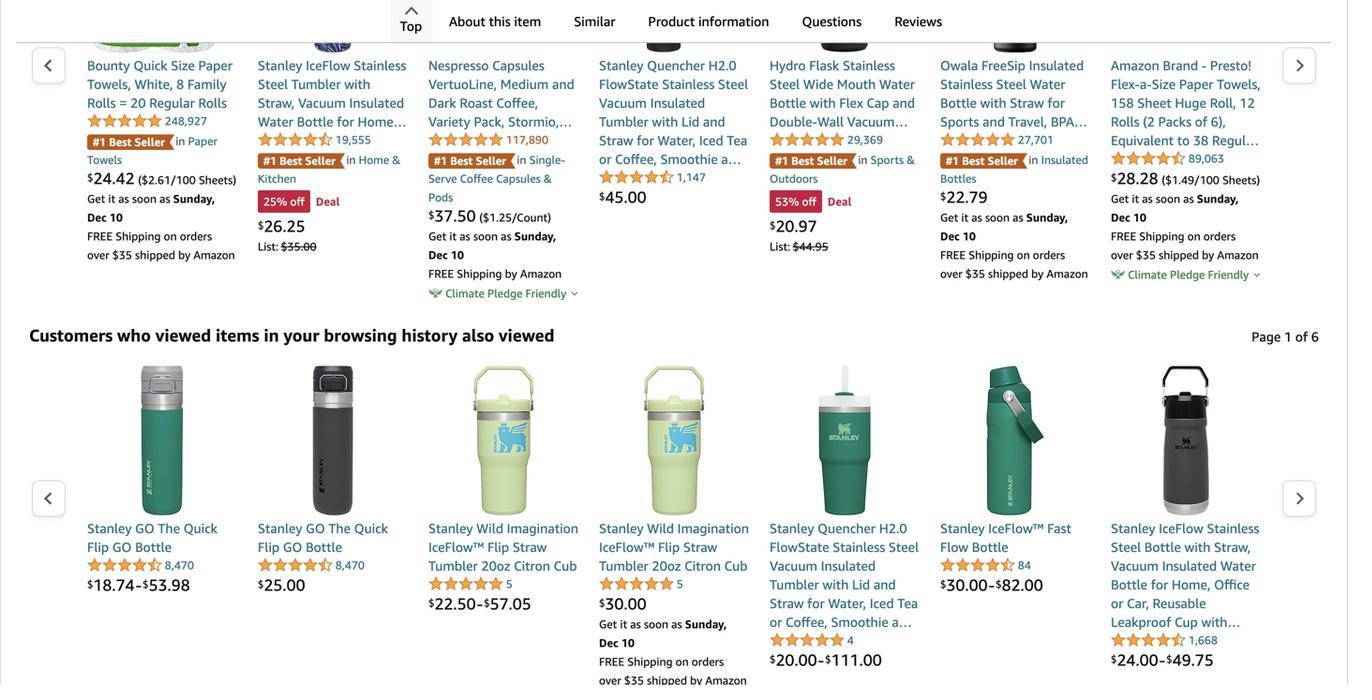 Task type: vqa. For each thing, say whether or not it's contained in the screenshot.
Service
no



Task type: describe. For each thing, give the bounding box(es) containing it.
white,
[[135, 77, 173, 92]]

dec down $ 30 . 00 on the bottom of the page
[[599, 637, 619, 650]]

get down '$ 22 . 79'
[[941, 211, 959, 224]]

in for rolls
[[176, 135, 188, 148]]

,
[[672, 170, 675, 186]]

vacuum inside stanley iceflow stainless steel tumbler with straw, vacuum insulated water bottle for home, office or car, reusable cup with straw leakproof flip
[[298, 95, 346, 111]]

1 stanley wild imagination iceflow™ flip straw tumbler 20oz citron cub image from the left
[[429, 366, 579, 516]]

84 link
[[941, 557, 1032, 575]]

($1.25/count)
[[480, 211, 551, 224]]

free shipping on orders over $35 shipped by amazon down $ 30 . 00 on the bottom of the page
[[599, 656, 747, 686]]

bpa-
[[1051, 114, 1080, 130]]

82
[[1002, 576, 1021, 595]]

for inside stanley quencher h2.0 flowstate stainless steel vacuum insulated tumbler with lid and straw for water, iced tea or coffee, smoothie and more, alpine, 14 oz
[[808, 596, 825, 612]]

to
[[1178, 133, 1191, 148]]

over up customers
[[87, 249, 109, 262]]

size inside amazon brand - presto! flex-a-size paper towels, 158 sheet huge roll, 12 rolls (2 packs of 6), equivalent to 38 regular rolls, white
[[1153, 77, 1176, 92]]

14
[[852, 634, 867, 649]]

74
[[116, 576, 135, 595]]

10 down $ 30 . 00 on the bottom of the page
[[622, 637, 635, 650]]

22 for 50
[[435, 595, 453, 614]]

($2.61/100 sheets) link
[[138, 172, 236, 187]]

browsing
[[324, 326, 397, 346]]

oz inside stanley quencher h2.0 flowstate stainless steel vacuum insulated tumbler with lid and straw for water, iced tea or coffee, smoothie and more, alpine, 14 oz
[[871, 634, 884, 649]]

vacuum inside stanley quencher h2.0 flowstate stainless steel vacuum insulated tumbler with lid and straw for water, iced tea or coffee, smoothie and more, black , 40 oz
[[599, 95, 647, 111]]

pledge for climate pledge friendly image
[[1171, 268, 1206, 282]]

with inside stanley quencher h2.0 flowstate stainless steel vacuum insulated tumbler with lid and straw for water, iced tea or coffee, smoothie and more, alpine, 14 oz
[[823, 578, 849, 593]]

dec down '$ 22 . 79'
[[941, 230, 960, 243]]

$ for $ 20 . 97 list: $44.95
[[770, 219, 776, 232]]

seller for rolls
[[135, 136, 165, 149]]

38
[[1194, 133, 1209, 148]]

climate pledge friendly for climate pledge friendly image
[[1126, 268, 1250, 282]]

for inside the owala freesip insulated stainless steel water bottle with straw for sports and travel, bpa- free, 24-oz, very, very dark
[[1048, 95, 1066, 111]]

in for melozio,
[[517, 153, 530, 167]]

$35 down 42
[[112, 249, 132, 262]]

leakproof inside stanley iceflow stainless steel bottle with straw, vacuum insulated water bottle for home, office or car, reusable leakproof cup with straw and handle
[[1112, 615, 1172, 631]]

popover image
[[1255, 273, 1261, 277]]

sunday, dec 10 for 42
[[87, 192, 215, 224]]

vacuum inside hydro flask stainless steel wide mouth water bottle with flex cap and double-wall vacuum insulation
[[848, 114, 895, 130]]

$35.00
[[281, 240, 317, 253]]

40
[[678, 170, 694, 186]]

stanley iceflow stainless steel tumbler with straw, vacuum insulated water bottle for home, office or car, reusable cup with straw leakproof flip
[[258, 58, 407, 186]]

#1 best seller for stormio,
[[434, 154, 507, 168]]

$ 26 . 25 list: $35.00
[[258, 217, 317, 253]]

$35 down $ 30 . 00 on the bottom of the page
[[625, 675, 644, 686]]

sunday, dec 10 for 28
[[1112, 192, 1239, 224]]

shipping down $ 28 . 28 ($1.49/100 sheets)
[[1140, 230, 1185, 243]]

pack,
[[474, 114, 505, 130]]

white
[[1147, 152, 1182, 167]]

8,470 for 00
[[336, 559, 365, 572]]

and inside stanley iceflow stainless steel bottle with straw, vacuum insulated water bottle for home, office or car, reusable leakproof cup with straw and handle
[[1149, 634, 1172, 649]]

insulation
[[770, 133, 829, 148]]

amazon brand - presto! flex-a-size paper towels, 158 sheet huge roll, 12 rolls (2 packs of 6), equivalent to 38 regular rolls, white link
[[1112, 56, 1262, 167]]

$ 28 . 28 ($1.49/100 sheets)
[[1112, 169, 1261, 188]]

$ for $ 30 . 00 - $ 82 . 00
[[941, 579, 947, 591]]

$ 45 . 00
[[599, 188, 647, 207]]

free down $ 30 . 00 on the bottom of the page
[[599, 656, 625, 669]]

steel inside the owala freesip insulated stainless steel water bottle with straw for sports and travel, bpa- free, 24-oz, very, very dark
[[997, 77, 1027, 92]]

insulated inside insulated bottles
[[1042, 153, 1089, 167]]

towels, inside bounty quick size paper towels, white, 8 family rolls = 20 regular rolls
[[87, 77, 131, 92]]

or inside stanley iceflow stainless steel bottle with straw, vacuum insulated water bottle for home, office or car, reusable leakproof cup with straw and handle
[[1112, 596, 1124, 612]]

#1 best seller for 20
[[93, 136, 165, 149]]

owala
[[941, 58, 979, 73]]

bounty quick size paper towels, white, 8 family rolls = 20 regular rolls link
[[87, 56, 237, 113]]

27,701
[[1019, 133, 1054, 146]]

19,555 link
[[258, 131, 371, 149]]

a-
[[1141, 77, 1153, 92]]

flip inside stanley iceflow stainless steel tumbler with straw, vacuum insulated water bottle for home, office or car, reusable cup with straw leakproof flip
[[322, 170, 344, 186]]

dark inside nespresso capsules vertuoline, medium and dark roast coffee, variety pack, stormio, odacio, melozio, 30 count, brews 7.77 fl oz (pack of 3 )
[[429, 95, 457, 111]]

$ for $ 26 . 25 list: $35.00
[[258, 219, 264, 232]]

#1 for owala freesip insulated stainless steel water bottle with straw for sports and travel, bpa- free, 24-oz, very, very dark
[[947, 154, 960, 168]]

stainless inside stanley iceflow stainless steel bottle with straw, vacuum insulated water bottle for home, office or car, reusable leakproof cup with straw and handle
[[1208, 521, 1260, 537]]

insulated inside stanley iceflow stainless steel tumbler with straw, vacuum insulated water bottle for home, office or car, reusable cup with straw leakproof flip
[[349, 95, 404, 111]]

25%
[[264, 195, 287, 208]]

248,927 link
[[87, 113, 207, 131]]

0 horizontal spatial iceflow™
[[429, 540, 484, 555]]

. for $ 30 . 00
[[624, 595, 628, 614]]

straw inside stanley quencher h2.0 flowstate stainless steel vacuum insulated tumbler with lid and straw for water, iced tea or coffee, smoothie and more, alpine, 14 oz
[[770, 596, 804, 612]]

previous image
[[43, 492, 53, 506]]

over down '$ 22 . 79'
[[941, 267, 963, 281]]

paper inside paper towels
[[188, 135, 218, 148]]

stanley iceflow stainless steel bottle with straw, vacuum insulated water bottle for home, office or car, reusable leakproof cup with straw and handle link
[[1112, 520, 1262, 649]]

30 inside nespresso capsules vertuoline, medium and dark roast coffee, variety pack, stormio, odacio, melozio, 30 count, brews 7.77 fl oz (pack of 3 )
[[530, 133, 546, 148]]

1 stanley wild imagination iceflow™ flip straw tumbler 20oz citron cub from the left
[[429, 521, 579, 574]]

flex
[[840, 95, 864, 111]]

5 link for first stanley wild imagination iceflow™ flip straw tumbler 20oz citron cub image from right's 'stanley wild imagination iceflow™ flip straw tumbler 20oz citron cub' 'link'
[[599, 576, 684, 594]]

stanley wild imagination iceflow™ flip straw tumbler 20oz citron cub link for first stanley wild imagination iceflow™ flip straw tumbler 20oz citron cub image from right
[[599, 520, 750, 576]]

get it as soon as for 28
[[1112, 192, 1198, 206]]

tumbler inside stanley quencher h2.0 flowstate stainless steel vacuum insulated tumbler with lid and straw for water, iced tea or coffee, smoothie and more, black , 40 oz
[[599, 114, 649, 130]]

7.77
[[510, 152, 537, 167]]

coffee, for 20
[[786, 615, 828, 631]]

$ for $ 24 . 00 - $ 49 . 75
[[1112, 654, 1118, 666]]

stanley quencher h2.0 flowstate stainless steel vacuum insulated tumbler with lid and straw for water, iced tea or coffee, smoothie and more, black , 40 oz
[[599, 58, 749, 186]]

fl
[[540, 152, 551, 167]]

steel inside stanley quencher h2.0 flowstate stainless steel vacuum insulated tumbler with lid and straw for water, iced tea or coffee, smoothie and more, alpine, 14 oz
[[889, 540, 919, 555]]

$ for $ 25 . 00
[[258, 579, 264, 591]]

customers who viewed items in your browsing history also viewed
[[29, 326, 555, 346]]

straw inside the owala freesip insulated stainless steel water bottle with straw for sports and travel, bpa- free, 24-oz, very, very dark
[[1011, 95, 1045, 111]]

24-
[[973, 133, 993, 148]]

leakproof inside stanley iceflow stainless steel tumbler with straw, vacuum insulated water bottle for home, office or car, reusable cup with straw leakproof flip
[[258, 170, 318, 186]]

or inside stanley quencher h2.0 flowstate stainless steel vacuum insulated tumbler with lid and straw for water, iced tea or coffee, smoothie and more, alpine, 14 oz
[[770, 615, 783, 631]]

00 for $ 30 . 00
[[628, 595, 647, 614]]

it down '$ 22 . 79'
[[962, 211, 969, 224]]

soon for 42
[[132, 192, 157, 206]]

double-
[[770, 114, 818, 130]]

sports & outdoors
[[770, 153, 916, 185]]

or inside stanley iceflow stainless steel tumbler with straw, vacuum insulated water bottle for home, office or car, reusable cup with straw leakproof flip
[[297, 133, 309, 148]]

get it as soon as down the 79
[[941, 211, 1027, 224]]

travel,
[[1009, 114, 1048, 130]]

tea for 45
[[727, 133, 748, 148]]

soon down the 79
[[986, 211, 1010, 224]]

29,369
[[848, 133, 884, 146]]

vacuum inside stanley quencher h2.0 flowstate stainless steel vacuum insulated tumbler with lid and straw for water, iced tea or coffee, smoothie and more, alpine, 14 oz
[[770, 559, 818, 574]]

. for $ 26 . 25 list: $35.00
[[283, 217, 287, 236]]

get down $ 30 . 00 on the bottom of the page
[[599, 618, 618, 631]]

insulated inside stanley quencher h2.0 flowstate stainless steel vacuum insulated tumbler with lid and straw for water, iced tea or coffee, smoothie and more, black , 40 oz
[[651, 95, 706, 111]]

$ 24 . 00 - $ 49 . 75
[[1112, 651, 1215, 670]]

53% off
[[776, 195, 817, 208]]

0 horizontal spatial rolls
[[87, 95, 116, 111]]

of inside amazon brand - presto! flex-a-size paper towels, 158 sheet huge roll, 12 rolls (2 packs of 6), equivalent to 38 regular rolls, white
[[1196, 114, 1208, 130]]

tea for -
[[898, 596, 919, 612]]

#1 best seller for cap
[[776, 154, 848, 168]]

flask
[[810, 58, 840, 73]]

stanley quencher h2.0 flowstate stainless steel vacuum insulated tumbler with lid and straw for water, iced tea or coffee, sm image for 45
[[599, 0, 750, 53]]

black
[[637, 170, 668, 186]]

4
[[848, 634, 854, 647]]

2 28 from the left
[[1140, 169, 1159, 188]]

8,470 for 74
[[165, 559, 194, 572]]

stainless inside stanley quencher h2.0 flowstate stainless steel vacuum insulated tumbler with lid and straw for water, iced tea or coffee, smoothie and more, black , 40 oz
[[663, 77, 715, 92]]

presto!
[[1211, 58, 1252, 73]]

and inside nespresso capsules vertuoline, medium and dark roast coffee, variety pack, stormio, odacio, melozio, 30 count, brews 7.77 fl oz (pack of 3 )
[[552, 77, 575, 92]]

10 down '$ 22 . 79'
[[963, 230, 976, 243]]

steel inside stanley iceflow stainless steel bottle with straw, vacuum insulated water bottle for home, office or car, reusable leakproof cup with straw and handle
[[1112, 540, 1142, 555]]

water inside hydro flask stainless steel wide mouth water bottle with flex cap and double-wall vacuum insulation
[[880, 77, 916, 92]]

stanley go the quick flip go bottle link for 00
[[258, 520, 408, 557]]

home, for straw
[[358, 114, 397, 130]]

vacuum inside stanley iceflow stainless steel bottle with straw, vacuum insulated water bottle for home, office or car, reusable leakproof cup with straw and handle
[[1112, 559, 1159, 574]]

free shipping on orders over $35 shipped by amazon down the 79
[[941, 249, 1089, 281]]

$ 18 . 74 - $ 53 . 98
[[87, 576, 190, 595]]

. for $ 28 . 28 ($1.49/100 sheets)
[[1136, 169, 1140, 188]]

- for 49
[[1160, 651, 1166, 670]]

($1.49/100
[[1162, 174, 1220, 187]]

the for 74
[[158, 521, 180, 537]]

home
[[359, 153, 390, 167]]

1 horizontal spatial iceflow™
[[599, 540, 655, 555]]

cup inside stanley iceflow stainless steel tumbler with straw, vacuum insulated water bottle for home, office or car, reusable cup with straw leakproof flip
[[258, 152, 281, 167]]

brews
[[471, 152, 507, 167]]

capsules inside single- serve coffee capsules & pods
[[496, 172, 541, 185]]

stainless inside stanley quencher h2.0 flowstate stainless steel vacuum insulated tumbler with lid and straw for water, iced tea or coffee, smoothie and more, alpine, 14 oz
[[833, 540, 886, 555]]

25% off
[[264, 195, 305, 208]]

oz inside stanley quencher h2.0 flowstate stainless steel vacuum insulated tumbler with lid and straw for water, iced tea or coffee, smoothie and more, black , 40 oz
[[697, 170, 711, 186]]

insulated inside stanley iceflow stainless steel bottle with straw, vacuum insulated water bottle for home, office or car, reusable leakproof cup with straw and handle
[[1163, 559, 1218, 574]]

packs
[[1159, 114, 1192, 130]]

bottles
[[941, 172, 977, 185]]

fast
[[1048, 521, 1072, 537]]

sunday, dec 10 down $ 30 . 00 on the bottom of the page
[[599, 618, 727, 650]]

size inside bounty quick size paper towels, white, 8 family rolls = 20 regular rolls
[[171, 58, 195, 73]]

alpine,
[[807, 634, 848, 649]]

off for 97
[[803, 195, 817, 208]]

3
[[480, 170, 488, 186]]

steel inside hydro flask stainless steel wide mouth water bottle with flex cap and double-wall vacuum insulation
[[770, 77, 800, 92]]

towels
[[87, 153, 122, 167]]

sunday, dec 10 down the 79
[[941, 211, 1069, 243]]

& for 97
[[907, 153, 916, 167]]

in left your
[[264, 326, 279, 346]]

($1.49/100 sheets) link
[[1162, 172, 1261, 187]]

very,
[[1014, 133, 1043, 148]]

insulated inside the owala freesip insulated stainless steel water bottle with straw for sports and travel, bpa- free, 24-oz, very, very dark
[[1030, 58, 1085, 73]]

rolls,
[[1112, 152, 1144, 167]]

free shipping on orders over $35 shipped by amazon down ($1.49/100
[[1112, 230, 1260, 262]]

water inside the owala freesip insulated stainless steel water bottle with straw for sports and travel, bpa- free, 24-oz, very, very dark
[[1030, 77, 1066, 92]]

18
[[93, 576, 112, 595]]

1 vertical spatial 25
[[264, 576, 283, 595]]

with inside the owala freesip insulated stainless steel water bottle with straw for sports and travel, bpa- free, 24-oz, very, very dark
[[981, 95, 1007, 111]]

bottle inside the owala freesip insulated stainless steel water bottle with straw for sports and travel, bpa- free, 24-oz, very, very dark
[[941, 95, 977, 111]]

stanley quencher h2.0 flowstate stainless steel vacuum insulated tumbler with lid and straw for water, iced tea or coffee, sm image for -
[[770, 366, 920, 516]]

questions
[[803, 14, 862, 29]]

lid for 45
[[682, 114, 700, 130]]

. for $ 37 . 50 ($1.25/count)
[[453, 206, 457, 226]]

stainless inside the owala freesip insulated stainless steel water bottle with straw for sports and travel, bpa- free, 24-oz, very, very dark
[[941, 77, 993, 92]]

1,147 link
[[599, 169, 706, 187]]

1
[[1285, 329, 1293, 345]]

1 cub from the left
[[554, 559, 577, 574]]

rolls inside amazon brand - presto! flex-a-size paper towels, 158 sheet huge roll, 12 rolls (2 packs of 6), equivalent to 38 regular rolls, white
[[1112, 114, 1140, 130]]

8
[[177, 77, 184, 92]]

flex-
[[1112, 77, 1141, 92]]

10 for 42
[[110, 211, 123, 224]]

1 wild from the left
[[477, 521, 504, 537]]

deal for 97
[[828, 195, 852, 208]]

$35 down the 79
[[966, 267, 986, 281]]

insulated bottles
[[941, 153, 1089, 185]]

5 link for 2nd stanley wild imagination iceflow™ flip straw tumbler 20oz citron cub image from the right 'stanley wild imagination iceflow™ flip straw tumbler 20oz citron cub' 'link'
[[429, 576, 513, 594]]

steel inside stanley iceflow stainless steel tumbler with straw, vacuum insulated water bottle for home, office or car, reusable cup with straw leakproof flip
[[258, 77, 288, 92]]

friendly for popover icon
[[1209, 268, 1250, 282]]

single- serve coffee capsules & pods
[[429, 153, 566, 204]]

free up climate pledge friendly image
[[1112, 230, 1137, 243]]

- for 111
[[819, 651, 825, 670]]

stainless inside hydro flask stainless steel wide mouth water bottle with flex cap and double-wall vacuum insulation
[[843, 58, 896, 73]]

29,369 link
[[770, 131, 884, 149]]

2 vertical spatial of
[[1296, 329, 1309, 345]]

#1 best seller for sports
[[947, 154, 1019, 168]]

water inside stanley iceflow stainless steel tumbler with straw, vacuum insulated water bottle for home, office or car, reusable cup with straw leakproof flip
[[258, 114, 294, 130]]

owala freesip insulated stainless steel water bottle with straw for sports and travel, bpa-free, 24-oz, very, very dark image
[[941, 0, 1091, 53]]

reusable for with
[[1153, 596, 1207, 612]]

stainless inside stanley iceflow stainless steel tumbler with straw, vacuum insulated water bottle for home, office or car, reusable cup with straw leakproof flip
[[354, 58, 407, 73]]

tumbler up $ 30 . 00 on the bottom of the page
[[599, 559, 649, 574]]

stanley for 45
[[599, 58, 644, 73]]

best for nespresso capsules vertuoline, medium and dark roast coffee, variety pack, stormio, odacio, melozio, 30 count, brews 7.77 fl oz (pack of 3 )
[[450, 154, 473, 168]]

stanley go the quick flip go bottle image for 00
[[258, 366, 408, 516]]

. for $ 25 . 00
[[283, 576, 287, 595]]

and inside the owala freesip insulated stainless steel water bottle with straw for sports and travel, bpa- free, 24-oz, very, very dark
[[983, 114, 1006, 130]]

wide
[[804, 77, 834, 92]]

steel inside stanley quencher h2.0 flowstate stainless steel vacuum insulated tumbler with lid and straw for water, iced tea or coffee, smoothie and more, black , 40 oz
[[718, 77, 749, 92]]

stanley go the quick flip go bottle link for 74
[[87, 520, 237, 557]]

49
[[1173, 651, 1192, 670]]

2 stanley wild imagination iceflow™ flip straw tumbler 20oz citron cub image from the left
[[599, 366, 750, 516]]

medium
[[501, 77, 549, 92]]

20 for -
[[776, 651, 795, 670]]

with inside hydro flask stainless steel wide mouth water bottle with flex cap and double-wall vacuum insulation
[[810, 95, 836, 111]]

8,470 link for 00
[[258, 557, 365, 575]]

stanley go the quick flip go bottle for 00
[[258, 521, 388, 555]]

straw inside stanley iceflow stainless steel tumbler with straw, vacuum insulated water bottle for home, office or car, reusable cup with straw leakproof flip
[[314, 152, 349, 167]]

seller for melozio,
[[476, 154, 507, 168]]

huge
[[1176, 95, 1207, 111]]

stanley iceflow stainless steel bottle with straw, vacuum insulated water bottle for home, office or car, reusable leakproof cup with straw and handle
[[1112, 521, 1260, 649]]

37
[[435, 206, 453, 226]]

bottle inside stanley iceflow™ fast flow bottle
[[973, 540, 1009, 555]]

best for stanley iceflow stainless steel tumbler with straw, vacuum insulated water bottle for home, office or car, reusable cup with straw leakproof flip
[[280, 154, 302, 168]]

97
[[799, 217, 818, 236]]

for inside stanley iceflow stainless steel bottle with straw, vacuum insulated water bottle for home, office or car, reusable leakproof cup with straw and handle
[[1152, 578, 1169, 593]]

seller for travel,
[[988, 154, 1019, 168]]

quick for 25
[[354, 521, 388, 537]]

2 wild from the left
[[647, 521, 674, 537]]

stanley iceflow stainless steel tumbler with straw, vacuum insulated water bottle for home, office or car, reusable cup with image
[[258, 0, 408, 53]]

24 for 42
[[93, 169, 112, 188]]

capsules inside nespresso capsules vertuoline, medium and dark roast coffee, variety pack, stormio, odacio, melozio, 30 count, brews 7.77 fl oz (pack of 3 )
[[493, 58, 545, 73]]

for inside stanley quencher h2.0 flowstate stainless steel vacuum insulated tumbler with lid and straw for water, iced tea or coffee, smoothie and more, black , 40 oz
[[637, 133, 655, 148]]

. for $ 18 . 74 - $ 53 . 98
[[112, 576, 116, 595]]

page 1 of 6
[[1252, 329, 1320, 345]]

10 for 50
[[451, 249, 464, 262]]

bounty
[[87, 58, 130, 73]]

handle
[[1175, 634, 1218, 649]]

variety
[[429, 114, 471, 130]]

water inside stanley iceflow stainless steel bottle with straw, vacuum insulated water bottle for home, office or car, reusable leakproof cup with straw and handle
[[1221, 559, 1257, 574]]

stanley quencher h2.0 flowstate stainless steel vacuum insulated tumbler with lid and straw for water, iced tea or coffee, smoothie and more, alpine, 14 oz link
[[770, 520, 920, 649]]

coffee
[[460, 172, 493, 185]]

list: for 20
[[770, 240, 791, 253]]

amazon brand - presto! flex-a-size paper towels, 158 sheet huge roll, 12 rolls (2 packs of 6), equivalent to 38 regular rolls image
[[1112, 0, 1262, 53]]

0 horizontal spatial climate pledge friendly button
[[429, 284, 578, 301]]

paper towels
[[87, 135, 218, 167]]

soon down $ 30 . 00 on the bottom of the page
[[644, 618, 669, 631]]

1 viewed from the left
[[155, 326, 211, 346]]

tumbler inside stanley iceflow stainless steel tumbler with straw, vacuum insulated water bottle for home, office or car, reusable cup with straw leakproof flip
[[292, 77, 341, 92]]

best for owala freesip insulated stainless steel water bottle with straw for sports and travel, bpa- free, 24-oz, very, very dark
[[963, 154, 985, 168]]

(pack
[[429, 170, 460, 186]]

off for 25
[[290, 195, 305, 208]]

50 for ($1.25/count)
[[457, 206, 476, 226]]

about
[[449, 14, 486, 29]]

stanley iceflow™ fast flow bottle image
[[941, 366, 1091, 516]]

history
[[402, 326, 458, 346]]

1 horizontal spatial rolls
[[198, 95, 227, 111]]

- for 82
[[989, 576, 995, 595]]

stanley iceflow stainless steel tumbler with straw, vacuum insulated water bottle for home, office or car, reusable cup with straw leakproof flip link
[[258, 56, 408, 186]]

free shipping on orders over $35 shipped by amazon down ($2.61/100
[[87, 230, 235, 262]]

owala freesip insulated stainless steel water bottle with straw for sports and travel, bpa- free, 24-oz, very, very dark link
[[941, 56, 1091, 167]]

22 for 79
[[947, 188, 966, 207]]

similar
[[574, 14, 616, 29]]

flip for 18
[[87, 540, 109, 555]]



Task type: locate. For each thing, give the bounding box(es) containing it.
0 vertical spatial reusable
[[339, 133, 392, 148]]

1 horizontal spatial quick
[[184, 521, 218, 537]]

deal
[[316, 195, 340, 208], [828, 195, 852, 208]]

home, inside stanley iceflow stainless steel bottle with straw, vacuum insulated water bottle for home, office or car, reusable leakproof cup with straw and handle
[[1172, 578, 1211, 593]]

list for about this item
[[67, 0, 1282, 302]]

straw, for bottle
[[1215, 540, 1252, 555]]

the for 00
[[329, 521, 351, 537]]

regular
[[149, 95, 195, 111], [1213, 133, 1258, 148]]

1 8,470 link from the left
[[87, 557, 194, 575]]

shipping down 42
[[116, 230, 161, 243]]

1 stanley go the quick flip go bottle from the left
[[87, 521, 218, 555]]

get it as soon as down 42
[[87, 192, 173, 206]]

1 horizontal spatial imagination
[[678, 521, 750, 537]]

deal down home & kitchen on the left of page
[[316, 195, 340, 208]]

soon down the $ 37 . 50 ($1.25/count)
[[474, 230, 498, 243]]

2 imagination from the left
[[678, 521, 750, 537]]

coffee, inside stanley quencher h2.0 flowstate stainless steel vacuum insulated tumbler with lid and straw for water, iced tea or coffee, smoothie and more, alpine, 14 oz
[[786, 615, 828, 631]]

lid inside stanley quencher h2.0 flowstate stainless steel vacuum insulated tumbler with lid and straw for water, iced tea or coffee, smoothie and more, alpine, 14 oz
[[853, 578, 871, 593]]

pledge right climate pledge friendly image
[[1171, 268, 1206, 282]]

reusable inside stanley iceflow stainless steel tumbler with straw, vacuum insulated water bottle for home, office or car, reusable cup with straw leakproof flip
[[339, 133, 392, 148]]

reusable
[[339, 133, 392, 148], [1153, 596, 1207, 612]]

0 vertical spatial list
[[67, 0, 1282, 302]]

leakproof up the 1,668 link
[[1112, 615, 1172, 631]]

cub
[[554, 559, 577, 574], [725, 559, 748, 574]]

1 vertical spatial quencher
[[818, 521, 876, 537]]

of left the 6),
[[1196, 114, 1208, 130]]

cup up the kitchen
[[258, 152, 281, 167]]

1 off from the left
[[290, 195, 305, 208]]

dec for 28
[[1112, 211, 1131, 224]]

0 horizontal spatial sports
[[871, 153, 904, 167]]

flowstate inside stanley quencher h2.0 flowstate stainless steel vacuum insulated tumbler with lid and straw for water, iced tea or coffee, smoothie and more, black , 40 oz
[[599, 77, 659, 92]]

water, inside stanley quencher h2.0 flowstate stainless steel vacuum insulated tumbler with lid and straw for water, iced tea or coffee, smoothie and more, black , 40 oz
[[658, 133, 696, 148]]

20 right the =
[[131, 95, 146, 111]]

climate for climate pledge friendly icon
[[446, 287, 485, 300]]

imagination for first stanley wild imagination iceflow™ flip straw tumbler 20oz citron cub image from right's 'stanley wild imagination iceflow™ flip straw tumbler 20oz citron cub' 'link'
[[678, 521, 750, 537]]

1 vertical spatial of
[[464, 170, 476, 186]]

28 down 'rolls,'
[[1118, 169, 1136, 188]]

2 5 from the left
[[677, 578, 684, 591]]

2 stanley wild imagination iceflow™ flip straw tumbler 20oz citron cub from the left
[[599, 521, 750, 574]]

2 5 link from the left
[[599, 576, 684, 594]]

$ inside $ 30 . 00
[[599, 597, 605, 610]]

pledge down free shipping by amazon
[[488, 287, 523, 300]]

get for 42
[[87, 192, 105, 206]]

1 vertical spatial smoothie
[[832, 615, 889, 631]]

freesip
[[982, 58, 1026, 73]]

1 horizontal spatial wild
[[647, 521, 674, 537]]

tumbler up $ 22 . 50 - $ 57 . 05
[[429, 559, 478, 574]]

sunday, dec 10 up free shipping by amazon
[[429, 230, 557, 262]]

1 5 from the left
[[506, 578, 513, 591]]

car, inside stanley iceflow stainless steel bottle with straw, vacuum insulated water bottle for home, office or car, reusable leakproof cup with straw and handle
[[1128, 596, 1150, 612]]

0 horizontal spatial iceflow
[[306, 58, 351, 73]]

1 horizontal spatial stanley wild imagination iceflow™ flip straw tumbler 20oz citron cub
[[599, 521, 750, 574]]

20 down 4 link
[[776, 651, 795, 670]]

1 horizontal spatial 20oz
[[652, 559, 681, 574]]

. for $ 24 . 00 - $ 49 . 75
[[1136, 651, 1140, 670]]

1 horizontal spatial climate
[[1129, 268, 1168, 282]]

friendly
[[1209, 268, 1250, 282], [526, 287, 567, 300]]

soon
[[132, 192, 157, 206], [1157, 192, 1181, 206], [986, 211, 1010, 224], [474, 230, 498, 243], [644, 618, 669, 631]]

1 towels, from the left
[[87, 77, 131, 92]]

24 down towels
[[93, 169, 112, 188]]

about this item
[[449, 14, 541, 29]]

0 horizontal spatial dark
[[429, 95, 457, 111]]

1 vertical spatial regular
[[1213, 133, 1258, 148]]

0 vertical spatial size
[[171, 58, 195, 73]]

for inside stanley iceflow stainless steel tumbler with straw, vacuum insulated water bottle for home, office or car, reusable cup with straw leakproof flip
[[337, 114, 354, 130]]

0 horizontal spatial list:
[[258, 240, 279, 253]]

get it as soon as down the $ 37 . 50 ($1.25/count)
[[429, 230, 515, 243]]

size up sheet
[[1153, 77, 1176, 92]]

capsules
[[493, 58, 545, 73], [496, 172, 541, 185]]

00
[[628, 188, 647, 207], [287, 576, 305, 595], [970, 576, 988, 595], [1025, 576, 1044, 595], [628, 595, 647, 614], [799, 651, 818, 670], [864, 651, 882, 670], [1140, 651, 1159, 670]]

0 horizontal spatial water,
[[658, 133, 696, 148]]

quick inside bounty quick size paper towels, white, 8 family rolls = 20 regular rolls
[[134, 58, 168, 73]]

quick for -
[[184, 521, 218, 537]]

paper inside bounty quick size paper towels, white, 8 family rolls = 20 regular rolls
[[198, 58, 233, 73]]

0 horizontal spatial &
[[392, 153, 401, 167]]

1 horizontal spatial lid
[[853, 578, 871, 593]]

it for 42
[[108, 192, 115, 206]]

h2.0
[[709, 58, 737, 73], [880, 521, 908, 537]]

2 horizontal spatial &
[[907, 153, 916, 167]]

towels, inside amazon brand - presto! flex-a-size paper towels, 158 sheet huge roll, 12 rolls (2 packs of 6), equivalent to 38 regular rolls, white
[[1218, 77, 1262, 92]]

over up climate pledge friendly image
[[1112, 249, 1134, 262]]

amazon inside amazon brand - presto! flex-a-size paper towels, 158 sheet huge roll, 12 rolls (2 packs of 6), equivalent to 38 regular rolls, white
[[1112, 58, 1160, 73]]

1 the from the left
[[158, 521, 180, 537]]

#1 up the kitchen
[[264, 154, 277, 168]]

deal for 25
[[316, 195, 340, 208]]

. for $ 30 . 00 - $ 82 . 00
[[966, 576, 970, 595]]

friendly for popover image
[[526, 287, 567, 300]]

more, inside stanley quencher h2.0 flowstate stainless steel vacuum insulated tumbler with lid and straw for water, iced tea or coffee, smoothie and more, black , 40 oz
[[599, 170, 633, 186]]

best
[[109, 136, 132, 149], [280, 154, 302, 168], [450, 154, 473, 168], [792, 154, 815, 168], [963, 154, 985, 168]]

1 list from the top
[[67, 0, 1282, 302]]

0 horizontal spatial smoothie
[[661, 152, 718, 167]]

cap
[[867, 95, 890, 111]]

straw, inside stanley iceflow stainless steel tumbler with straw, vacuum insulated water bottle for home, office or car, reusable cup with straw leakproof flip
[[258, 95, 295, 111]]

8,470 link up the $ 18 . 74 - $ 53 . 98
[[87, 557, 194, 575]]

shipping down the 79
[[969, 249, 1015, 262]]

stanley for 30
[[941, 521, 985, 537]]

25 inside '$ 26 . 25 list: $35.00'
[[287, 217, 305, 236]]

water, inside stanley quencher h2.0 flowstate stainless steel vacuum insulated tumbler with lid and straw for water, iced tea or coffee, smoothie and more, alpine, 14 oz
[[829, 596, 867, 612]]

coffee, inside nespresso capsules vertuoline, medium and dark roast coffee, variety pack, stormio, odacio, melozio, 30 count, brews 7.77 fl oz (pack of 3 )
[[497, 95, 539, 111]]

30
[[530, 133, 546, 148], [947, 576, 966, 595], [605, 595, 624, 614]]

0 horizontal spatial oz
[[697, 170, 711, 186]]

soon for 28
[[1157, 192, 1181, 206]]

climate right climate pledge friendly image
[[1129, 268, 1168, 282]]

sunday, for 42
[[173, 192, 215, 206]]

best down odacio,
[[450, 154, 473, 168]]

1 horizontal spatial smoothie
[[832, 615, 889, 631]]

stanley go the quick flip go bottle for 74
[[87, 521, 218, 555]]

1 stanley go the quick flip go bottle link from the left
[[87, 520, 237, 557]]

iceflow™ up $ 30 . 00 on the bottom of the page
[[599, 540, 655, 555]]

oz right 40
[[697, 170, 711, 186]]

car, inside stanley iceflow stainless steel tumbler with straw, vacuum insulated water bottle for home, office or car, reusable cup with straw leakproof flip
[[313, 133, 335, 148]]

rolls
[[87, 95, 116, 111], [198, 95, 227, 111], [1112, 114, 1140, 130]]

1 50 from the top
[[457, 206, 476, 226]]

cup inside stanley iceflow stainless steel bottle with straw, vacuum insulated water bottle for home, office or car, reusable leakproof cup with straw and handle
[[1175, 615, 1199, 631]]

2 sheets) from the left
[[1223, 174, 1261, 187]]

sheets) for 28
[[1223, 174, 1261, 187]]

free for owala freesip insulated stainless steel water bottle with straw for sports and travel, bpa- free, 24-oz, very, very dark
[[941, 249, 966, 262]]

leakproof up the 25% off
[[258, 170, 318, 186]]

climate pledge friendly for climate pledge friendly icon
[[443, 287, 567, 300]]

2 stanley go the quick flip go bottle link from the left
[[258, 520, 408, 557]]

bottle inside hydro flask stainless steel wide mouth water bottle with flex cap and double-wall vacuum insulation
[[770, 95, 807, 111]]

car,
[[313, 133, 335, 148], [1128, 596, 1150, 612]]

0 horizontal spatial of
[[464, 170, 476, 186]]

1 horizontal spatial quencher
[[818, 521, 876, 537]]

tumbler up 4 link
[[770, 578, 820, 593]]

quencher for 45
[[647, 58, 705, 73]]

list containing 24
[[67, 0, 1282, 302]]

6),
[[1212, 114, 1227, 130]]

$ 22 . 79
[[941, 188, 988, 207]]

your
[[284, 326, 320, 346]]

0 vertical spatial sports
[[941, 114, 980, 130]]

shipped
[[135, 249, 175, 262], [1160, 249, 1200, 262], [989, 267, 1029, 281], [647, 675, 688, 686]]

2 list from the top
[[67, 366, 1282, 686]]

- right brand
[[1202, 58, 1208, 73]]

water, for -
[[829, 596, 867, 612]]

20 inside bounty quick size paper towels, white, 8 family rolls = 20 regular rolls
[[131, 95, 146, 111]]

free for bounty quick size paper towels, white, 8 family rolls = 20 regular rolls
[[87, 230, 113, 243]]

lid for -
[[853, 578, 871, 593]]

more,
[[599, 170, 633, 186], [770, 634, 804, 649]]

bounty quick size paper towels, white, 8 family rolls = 20 regular rolls image
[[87, 0, 237, 53]]

coffee, for 45
[[615, 152, 657, 167]]

0 horizontal spatial imagination
[[507, 521, 579, 537]]

stanley for 18
[[87, 521, 132, 537]]

items
[[216, 326, 260, 346]]

#1 best seller down insulation
[[776, 154, 848, 168]]

seller for double-
[[818, 154, 848, 168]]

1 8,470 from the left
[[165, 559, 194, 572]]

straw inside stanley iceflow stainless steel bottle with straw, vacuum insulated water bottle for home, office or car, reusable leakproof cup with straw and handle
[[1112, 634, 1146, 649]]

2 8,470 from the left
[[336, 559, 365, 572]]

1 horizontal spatial 25
[[287, 217, 305, 236]]

climate pledge friendly image
[[1112, 268, 1126, 282]]

1,668
[[1189, 634, 1219, 647]]

0 horizontal spatial climate pledge friendly
[[443, 287, 567, 300]]

smoothie
[[661, 152, 718, 167], [832, 615, 889, 631]]

for up bpa-
[[1048, 95, 1066, 111]]

0 vertical spatial iceflow
[[306, 58, 351, 73]]

vacuum up the 19,555 link
[[298, 95, 346, 111]]

paper up huge
[[1180, 77, 1214, 92]]

0 horizontal spatial 30
[[530, 133, 546, 148]]

1 deal from the left
[[316, 195, 340, 208]]

1,147
[[677, 171, 706, 184]]

flip
[[322, 170, 344, 186], [87, 540, 109, 555], [258, 540, 280, 555], [488, 540, 510, 555], [659, 540, 680, 555]]

stanley for 22
[[429, 521, 473, 537]]

capsules up medium
[[493, 58, 545, 73]]

0 vertical spatial water,
[[658, 133, 696, 148]]

50 for -
[[457, 595, 476, 614]]

. for $ 22 . 79
[[966, 188, 970, 207]]

outdoors
[[770, 172, 818, 185]]

and inside hydro flask stainless steel wide mouth water bottle with flex cap and double-wall vacuum insulation
[[893, 95, 916, 111]]

seller for home,
[[305, 154, 336, 168]]

1 horizontal spatial straw,
[[1215, 540, 1252, 555]]

water, up ,
[[658, 133, 696, 148]]

odacio,
[[429, 133, 474, 148]]

1 horizontal spatial water,
[[829, 596, 867, 612]]

with inside stanley quencher h2.0 flowstate stainless steel vacuum insulated tumbler with lid and straw for water, iced tea or coffee, smoothie and more, black , 40 oz
[[652, 114, 679, 130]]

bottle inside stanley iceflow stainless steel tumbler with straw, vacuum insulated water bottle for home, office or car, reusable cup with straw leakproof flip
[[297, 114, 334, 130]]

. inside $ 20 . 97 list: $44.95
[[795, 217, 799, 236]]

seller up )
[[476, 154, 507, 168]]

reusable inside stanley iceflow stainless steel bottle with straw, vacuum insulated water bottle for home, office or car, reusable leakproof cup with straw and handle
[[1153, 596, 1207, 612]]

&
[[392, 153, 401, 167], [907, 153, 916, 167], [544, 172, 552, 185]]

tumbler inside stanley quencher h2.0 flowstate stainless steel vacuum insulated tumbler with lid and straw for water, iced tea or coffee, smoothie and more, alpine, 14 oz
[[770, 578, 820, 593]]

1 horizontal spatial office
[[1215, 578, 1250, 593]]

$
[[87, 172, 93, 184], [1112, 172, 1118, 184], [599, 190, 605, 202], [941, 190, 947, 202], [429, 209, 435, 221], [258, 219, 264, 232], [770, 219, 776, 232], [87, 579, 93, 591], [143, 579, 149, 591], [258, 579, 264, 591], [941, 579, 947, 591], [996, 579, 1002, 591], [429, 597, 435, 610], [484, 597, 490, 610], [599, 597, 605, 610], [770, 654, 776, 666], [826, 654, 832, 666], [1112, 654, 1118, 666], [1167, 654, 1173, 666]]

1 imagination from the left
[[507, 521, 579, 537]]

shipping for bounty quick size paper towels, white, 8 family rolls = 20 regular rolls
[[116, 230, 161, 243]]

it down $ 30 . 00 on the bottom of the page
[[620, 618, 628, 631]]

1 horizontal spatial list:
[[770, 240, 791, 253]]

1 sheets) from the left
[[199, 174, 236, 187]]

soon for 50
[[474, 230, 498, 243]]

over down $ 30 . 00 on the bottom of the page
[[599, 675, 622, 686]]

insulated up 4
[[821, 559, 876, 574]]

#1 best seller up the coffee in the left of the page
[[434, 154, 507, 168]]

0 horizontal spatial iced
[[700, 133, 724, 148]]

climate pledge friendly image
[[429, 287, 443, 301]]

iced inside stanley quencher h2.0 flowstate stainless steel vacuum insulated tumbler with lid and straw for water, iced tea or coffee, smoothie and more, alpine, 14 oz
[[870, 596, 895, 612]]

stanley for 24
[[1112, 521, 1156, 537]]

office up the kitchen
[[258, 133, 294, 148]]

dark up variety
[[429, 95, 457, 111]]

in down 117,890
[[517, 153, 530, 167]]

office inside stanley iceflow stainless steel bottle with straw, vacuum insulated water bottle for home, office or car, reusable leakproof cup with straw and handle
[[1215, 578, 1250, 593]]

2 50 from the top
[[457, 595, 476, 614]]

20
[[131, 95, 146, 111], [776, 217, 795, 236], [776, 651, 795, 670]]

$ inside '$ 22 . 79'
[[941, 190, 947, 202]]

list
[[67, 0, 1282, 302], [67, 366, 1282, 686]]

straw inside stanley quencher h2.0 flowstate stainless steel vacuum insulated tumbler with lid and straw for water, iced tea or coffee, smoothie and more, black , 40 oz
[[599, 133, 634, 148]]

get it as soon as for 50
[[429, 230, 515, 243]]

product information
[[649, 14, 770, 29]]

2 the from the left
[[329, 521, 351, 537]]

h2.0 inside stanley quencher h2.0 flowstate stainless steel vacuum insulated tumbler with lid and straw for water, iced tea or coffee, smoothie and more, alpine, 14 oz
[[880, 521, 908, 537]]

0 vertical spatial cup
[[258, 152, 281, 167]]

0 horizontal spatial flowstate
[[599, 77, 659, 92]]

0 horizontal spatial size
[[171, 58, 195, 73]]

deal down sports & outdoors
[[828, 195, 852, 208]]

84
[[1019, 559, 1032, 572]]

#1 up towels
[[93, 136, 106, 149]]

1 20oz from the left
[[482, 559, 511, 574]]

home, up handle
[[1172, 578, 1211, 593]]

. for $ 20 . 00 - $ 111 . 00
[[795, 651, 799, 670]]

citron for 2nd stanley wild imagination iceflow™ flip straw tumbler 20oz citron cub image from the right 'stanley wild imagination iceflow™ flip straw tumbler 20oz citron cub' 'link'
[[514, 559, 551, 574]]

get it as soon as down $ 30 . 00 on the bottom of the page
[[599, 618, 686, 631]]

more, left alpine,
[[770, 634, 804, 649]]

19,555
[[336, 133, 371, 146]]

best up "outdoors"
[[792, 154, 815, 168]]

stanley inside stanley quencher h2.0 flowstate stainless steel vacuum insulated tumbler with lid and straw for water, iced tea or coffee, smoothie and more, black , 40 oz
[[599, 58, 644, 73]]

5 for first stanley wild imagination iceflow™ flip straw tumbler 20oz citron cub image from right's 'stanley wild imagination iceflow™ flip straw tumbler 20oz citron cub' 'link'
[[677, 578, 684, 591]]

list: inside '$ 26 . 25 list: $35.00'
[[258, 240, 279, 253]]

stanley iceflow stainless steel bottle with straw, vacuum insulated water bottle for home, office or car, reusable leakproof image
[[1112, 366, 1262, 516]]

2 stanley go the quick flip go bottle image from the left
[[258, 366, 408, 516]]

stanley go the quick flip go bottle image
[[87, 366, 237, 516], [258, 366, 408, 516]]

cup up handle
[[1175, 615, 1199, 631]]

shipping down $ 30 . 00 on the bottom of the page
[[628, 656, 673, 669]]

53%
[[776, 195, 800, 208]]

h2.0 inside stanley quencher h2.0 flowstate stainless steel vacuum insulated tumbler with lid and straw for water, iced tea or coffee, smoothie and more, black , 40 oz
[[709, 58, 737, 73]]

with
[[344, 77, 371, 92], [810, 95, 836, 111], [981, 95, 1007, 111], [652, 114, 679, 130], [285, 152, 311, 167], [1185, 540, 1211, 555], [823, 578, 849, 593], [1202, 615, 1228, 631]]

iceflow inside stanley iceflow stainless steel tumbler with straw, vacuum insulated water bottle for home, office or car, reusable cup with straw leakproof flip
[[306, 58, 351, 73]]

00 for $ 45 . 00
[[628, 188, 647, 207]]

it
[[108, 192, 115, 206], [1133, 192, 1140, 206], [962, 211, 969, 224], [450, 230, 457, 243], [620, 618, 628, 631]]

0 vertical spatial of
[[1196, 114, 1208, 130]]

towels, down bounty
[[87, 77, 131, 92]]

98
[[171, 576, 190, 595]]

2 vertical spatial 20
[[776, 651, 795, 670]]

iceflow™ inside stanley iceflow™ fast flow bottle
[[989, 521, 1045, 537]]

vertuoline,
[[429, 77, 497, 92]]

0 horizontal spatial stanley go the quick flip go bottle
[[87, 521, 218, 555]]

0 horizontal spatial office
[[258, 133, 294, 148]]

2 vertical spatial coffee,
[[786, 615, 828, 631]]

10 down 42
[[110, 211, 123, 224]]

iceflow for tumbler
[[306, 58, 351, 73]]

1 vertical spatial tea
[[898, 596, 919, 612]]

for up 1,147 link
[[637, 133, 655, 148]]

citron for first stanley wild imagination iceflow™ flip straw tumbler 20oz citron cub image from right's 'stanley wild imagination iceflow™ flip straw tumbler 20oz citron cub' 'link'
[[685, 559, 721, 574]]

flowstate for 20
[[770, 540, 830, 555]]

over
[[87, 249, 109, 262], [1112, 249, 1134, 262], [941, 267, 963, 281], [599, 675, 622, 686]]

0 horizontal spatial reusable
[[339, 133, 392, 148]]

sheets) inside $ 28 . 28 ($1.49/100 sheets)
[[1223, 174, 1261, 187]]

nespresso capsules vertuoline, medium and dark roast coffee, variety pack, stormio, odacio, melozio, 30 count, brews 7.77 fl image
[[429, 0, 579, 53]]

hydro flask stainless steel wide mouth water bottle with flex cap and double-wall vacuum insulation
[[770, 58, 916, 148]]

75
[[1196, 651, 1215, 670]]

25 up the $35.00
[[287, 217, 305, 236]]

insulated inside stanley quencher h2.0 flowstate stainless steel vacuum insulated tumbler with lid and straw for water, iced tea or coffee, smoothie and more, alpine, 14 oz
[[821, 559, 876, 574]]

get
[[87, 192, 105, 206], [1112, 192, 1130, 206], [941, 211, 959, 224], [429, 230, 447, 243], [599, 618, 618, 631]]

office for with
[[258, 133, 294, 148]]

dec up climate pledge friendly image
[[1112, 211, 1131, 224]]

or inside stanley quencher h2.0 flowstate stainless steel vacuum insulated tumbler with lid and straw for water, iced tea or coffee, smoothie and more, black , 40 oz
[[599, 152, 612, 167]]

$ for $ 22 . 50 - $ 57 . 05
[[429, 597, 435, 610]]

1 vertical spatial h2.0
[[880, 521, 908, 537]]

$ inside the $ 37 . 50 ($1.25/count)
[[429, 209, 435, 221]]

10
[[110, 211, 123, 224], [1134, 211, 1147, 224], [963, 230, 976, 243], [451, 249, 464, 262], [622, 637, 635, 650]]

30 right 05
[[605, 595, 624, 614]]

1 vertical spatial paper
[[1180, 77, 1214, 92]]

8,470
[[165, 559, 194, 572], [336, 559, 365, 572]]

2 stanley wild imagination iceflow™ flip straw tumbler 20oz citron cub link from the left
[[599, 520, 750, 576]]

stanley for 20
[[770, 521, 815, 537]]

hydro flask stainless steel wide mouth water bottle with flex cap and double-wall vacuum insulation link
[[770, 56, 920, 148]]

1 vertical spatial climate pledge friendly
[[443, 287, 567, 300]]

0 horizontal spatial pledge
[[488, 287, 523, 300]]

$ for $ 45 . 00
[[599, 190, 605, 202]]

2 8,470 link from the left
[[258, 557, 365, 575]]

next image
[[1296, 492, 1306, 506]]

free for nespresso capsules vertuoline, medium and dark roast coffee, variety pack, stormio, odacio, melozio, 30 count, brews 7.77 fl oz (pack of 3 )
[[429, 267, 454, 281]]

free shipping by amazon
[[429, 267, 562, 281]]

get for 50
[[429, 230, 447, 243]]

1 vertical spatial size
[[1153, 77, 1176, 92]]

shipping
[[116, 230, 161, 243], [1140, 230, 1185, 243], [969, 249, 1015, 262], [457, 267, 502, 281], [628, 656, 673, 669]]

1 vertical spatial straw,
[[1215, 540, 1252, 555]]

regular inside amazon brand - presto! flex-a-size paper towels, 158 sheet huge roll, 12 rolls (2 packs of 6), equivalent to 38 regular rolls, white
[[1213, 133, 1258, 148]]

rolls down family
[[198, 95, 227, 111]]

car, for cup
[[1128, 596, 1150, 612]]

in down "27,701"
[[1029, 153, 1042, 167]]

seller down oz,
[[988, 154, 1019, 168]]

customers
[[29, 326, 113, 346]]

25
[[287, 217, 305, 236], [264, 576, 283, 595]]

quencher inside stanley quencher h2.0 flowstate stainless steel vacuum insulated tumbler with lid and straw for water, iced tea or coffee, smoothie and more, black , 40 oz
[[647, 58, 705, 73]]

sunday, for 28
[[1198, 192, 1239, 206]]

117,890 link
[[429, 131, 549, 149]]

158
[[1112, 95, 1135, 111]]

product
[[649, 14, 695, 29]]

h2.0 for 45
[[709, 58, 737, 73]]

$ inside $ 45 . 00
[[599, 190, 605, 202]]

00 for $ 25 . 00
[[287, 576, 305, 595]]

or up 4 link
[[770, 615, 783, 631]]

1 vertical spatial leakproof
[[1112, 615, 1172, 631]]

25 right 98
[[264, 576, 283, 595]]

free down '$ 22 . 79'
[[941, 249, 966, 262]]

office for cup
[[1215, 578, 1250, 593]]

0 horizontal spatial sheets)
[[199, 174, 236, 187]]

0 horizontal spatial wild
[[477, 521, 504, 537]]

2 list: from the left
[[770, 240, 791, 253]]

climate pledge friendly left popover icon
[[1126, 268, 1250, 282]]

best for hydro flask stainless steel wide mouth water bottle with flex cap and double-wall vacuum insulation
[[792, 154, 815, 168]]

1 horizontal spatial 5 link
[[599, 576, 684, 594]]

0 vertical spatial paper
[[198, 58, 233, 73]]

1 horizontal spatial stanley go the quick flip go bottle
[[258, 521, 388, 555]]

friendly left popover icon
[[1209, 268, 1250, 282]]

sports down 29,369
[[871, 153, 904, 167]]

pods
[[429, 191, 453, 204]]

top
[[400, 18, 422, 34]]

of left 3
[[464, 170, 476, 186]]

0 horizontal spatial stanley wild imagination iceflow™ flip straw tumbler 20oz citron cub image
[[429, 366, 579, 516]]

more, for 45
[[599, 170, 633, 186]]

2 stanley go the quick flip go bottle from the left
[[258, 521, 388, 555]]

0 vertical spatial straw,
[[258, 95, 295, 111]]

1 horizontal spatial stanley wild imagination iceflow™ flip straw tumbler 20oz citron cub link
[[599, 520, 750, 576]]

1 28 from the left
[[1118, 169, 1136, 188]]

stanley inside stanley iceflow stainless steel bottle with straw, vacuum insulated water bottle for home, office or car, reusable leakproof cup with straw and handle
[[1112, 521, 1156, 537]]

of inside nespresso capsules vertuoline, medium and dark roast coffee, variety pack, stormio, odacio, melozio, 30 count, brews 7.77 fl oz (pack of 3 )
[[464, 170, 476, 186]]

1 citron from the left
[[514, 559, 551, 574]]

1 stanley wild imagination iceflow™ flip straw tumbler 20oz citron cub link from the left
[[429, 520, 579, 576]]

0 vertical spatial leakproof
[[258, 170, 318, 186]]

list: inside $ 20 . 97 list: $44.95
[[770, 240, 791, 253]]

$ 30 . 00
[[599, 595, 647, 614]]

or up home & kitchen on the left of page
[[297, 133, 309, 148]]

1 list: from the left
[[258, 240, 279, 253]]

the
[[158, 521, 180, 537], [329, 521, 351, 537]]

0 horizontal spatial tea
[[727, 133, 748, 148]]

next image
[[1296, 59, 1306, 73]]

sunday, dec 10 down $ 24 . 42 ($2.61/100 sheets)
[[87, 192, 215, 224]]

stanley wild imagination iceflow™ flip straw tumbler 20oz citron cub link for 2nd stanley wild imagination iceflow™ flip straw tumbler 20oz citron cub image from the right
[[429, 520, 579, 576]]

insulated up ,
[[651, 95, 706, 111]]

dark inside the owala freesip insulated stainless steel water bottle with straw for sports and travel, bpa- free, 24-oz, very, very dark
[[941, 152, 969, 167]]

previous image
[[43, 59, 53, 73]]

1 horizontal spatial sheets)
[[1223, 174, 1261, 187]]

1 vertical spatial 50
[[457, 595, 476, 614]]

0 vertical spatial lid
[[682, 114, 700, 130]]

water, for 45
[[658, 133, 696, 148]]

0 vertical spatial smoothie
[[661, 152, 718, 167]]

free,
[[941, 133, 970, 148]]

1 horizontal spatial regular
[[1213, 133, 1258, 148]]

lid inside stanley quencher h2.0 flowstate stainless steel vacuum insulated tumbler with lid and straw for water, iced tea or coffee, smoothie and more, black , 40 oz
[[682, 114, 700, 130]]

2 horizontal spatial rolls
[[1112, 114, 1140, 130]]

1 vertical spatial cup
[[1175, 615, 1199, 631]]

iceflow
[[306, 58, 351, 73], [1160, 521, 1204, 537]]

00 for $ 20 . 00 - $ 111 . 00
[[799, 651, 818, 670]]

1 horizontal spatial cub
[[725, 559, 748, 574]]

(2
[[1144, 114, 1156, 130]]

get it as soon as for 42
[[87, 192, 173, 206]]

stanley quencher h2.0 flowstate stainless steel vacuum insulated tumbler with lid and straw for water, iced tea or coffee, smoothie and more, alpine, 14 oz
[[770, 521, 919, 649]]

shipping for nespresso capsules vertuoline, medium and dark roast coffee, variety pack, stormio, odacio, melozio, 30 count, brews 7.77 fl oz (pack of 3 )
[[457, 267, 502, 281]]

stanley
[[258, 58, 303, 73], [599, 58, 644, 73], [87, 521, 132, 537], [258, 521, 303, 537], [429, 521, 473, 537], [599, 521, 644, 537], [770, 521, 815, 537], [941, 521, 985, 537], [1112, 521, 1156, 537]]

1 horizontal spatial stanley quencher h2.0 flowstate stainless steel vacuum insulated tumbler with lid and straw for water, iced tea or coffee, sm image
[[770, 366, 920, 516]]

of
[[1196, 114, 1208, 130], [464, 170, 476, 186], [1296, 329, 1309, 345]]

in down 19,555
[[346, 153, 359, 167]]

stanley iceflow™ fast flow bottle
[[941, 521, 1072, 555]]

$ 20 . 00 - $ 111 . 00
[[770, 651, 882, 670]]

20 left 97
[[776, 217, 795, 236]]

1 vertical spatial iceflow
[[1160, 521, 1204, 537]]

dark
[[429, 95, 457, 111], [941, 152, 969, 167]]

30 for -
[[947, 576, 966, 595]]

shipping for owala freesip insulated stainless steel water bottle with straw for sports and travel, bpa- free, 24-oz, very, very dark
[[969, 249, 1015, 262]]

stanley quencher h2.0 flowstate stainless steel vacuum insulated tumbler with lid and straw for water, iced tea or coffee, sm image
[[599, 0, 750, 53], [770, 366, 920, 516]]

50 right 37
[[457, 206, 476, 226]]

smoothie up 14
[[832, 615, 889, 631]]

straw, for tumbler
[[258, 95, 295, 111]]

05
[[513, 595, 532, 614]]

0 vertical spatial climate pledge friendly button
[[1112, 266, 1261, 282]]

smoothie for 45
[[661, 152, 718, 167]]

stanley inside stanley quencher h2.0 flowstate stainless steel vacuum insulated tumbler with lid and straw for water, iced tea or coffee, smoothie and more, alpine, 14 oz
[[770, 521, 815, 537]]

2 cub from the left
[[725, 559, 748, 574]]

iced for -
[[870, 596, 895, 612]]

stanley wild imagination iceflow™ flip straw tumbler 20oz citron cub image
[[429, 366, 579, 516], [599, 366, 750, 516]]

flowstate inside stanley quencher h2.0 flowstate stainless steel vacuum insulated tumbler with lid and straw for water, iced tea or coffee, smoothie and more, alpine, 14 oz
[[770, 540, 830, 555]]

dec for 42
[[87, 211, 107, 224]]

#1 for hydro flask stainless steel wide mouth water bottle with flex cap and double-wall vacuum insulation
[[776, 154, 789, 168]]

& inside sports & outdoors
[[907, 153, 916, 167]]

$35 down $ 28 . 28 ($1.49/100 sheets)
[[1137, 249, 1157, 262]]

0 vertical spatial coffee,
[[497, 95, 539, 111]]

2 deal from the left
[[828, 195, 852, 208]]

. for $ 24 . 42 ($2.61/100 sheets)
[[112, 169, 116, 188]]

stanley go the quick flip go bottle link up $ 25 . 00
[[258, 520, 408, 557]]

coffee, up black
[[615, 152, 657, 167]]

list: for 26
[[258, 240, 279, 253]]

stanley wild imagination iceflow™ flip straw tumbler 20oz citron cub up 57
[[429, 521, 579, 574]]

quick
[[134, 58, 168, 73], [184, 521, 218, 537], [354, 521, 388, 537]]

stanley go the quick flip go bottle image for 74
[[87, 366, 237, 516]]

111
[[832, 651, 860, 670]]

00 for $ 30 . 00 - $ 82 . 00
[[970, 576, 988, 595]]

1 horizontal spatial citron
[[685, 559, 721, 574]]

very
[[1047, 133, 1074, 148]]

10 down 'rolls,'
[[1134, 211, 1147, 224]]

sunday, dec 10 for 50
[[429, 230, 557, 262]]

1 stanley go the quick flip go bottle image from the left
[[87, 366, 237, 516]]

in for travel,
[[1029, 153, 1042, 167]]

coffee, inside stanley quencher h2.0 flowstate stainless steel vacuum insulated tumbler with lid and straw for water, iced tea or coffee, smoothie and more, black , 40 oz
[[615, 152, 657, 167]]

0 horizontal spatial citron
[[514, 559, 551, 574]]

stanley go the quick flip go bottle up $ 25 . 00
[[258, 521, 388, 555]]

1 5 link from the left
[[429, 576, 513, 594]]

1 vertical spatial climate
[[446, 287, 485, 300]]

coffee, down medium
[[497, 95, 539, 111]]

lid
[[682, 114, 700, 130], [853, 578, 871, 593]]

or
[[297, 133, 309, 148], [599, 152, 612, 167], [1112, 596, 1124, 612], [770, 615, 783, 631]]

- right 74
[[136, 576, 142, 595]]

1 vertical spatial reusable
[[1153, 596, 1207, 612]]

. inside '$ 26 . 25 list: $35.00'
[[283, 217, 287, 236]]

reviews
[[895, 14, 943, 29]]

=
[[119, 95, 127, 111]]

stanley go the quick flip go bottle link
[[87, 520, 237, 557], [258, 520, 408, 557]]

roast
[[460, 95, 493, 111]]

#1 for nespresso capsules vertuoline, medium and dark roast coffee, variety pack, stormio, odacio, melozio, 30 count, brews 7.77 fl oz (pack of 3 )
[[434, 154, 448, 168]]

1 horizontal spatial oz
[[871, 634, 884, 649]]

sports inside the owala freesip insulated stainless steel water bottle with straw for sports and travel, bpa- free, 24-oz, very, very dark
[[941, 114, 980, 130]]

vacuum up the 1,668 link
[[1112, 559, 1159, 574]]

1 vertical spatial 22
[[435, 595, 453, 614]]

stanley inside stanley iceflow™ fast flow bottle
[[941, 521, 985, 537]]

1 vertical spatial sports
[[871, 153, 904, 167]]

1 horizontal spatial sports
[[941, 114, 980, 130]]

stanley iceflow™ fast flow bottle link
[[941, 520, 1091, 557]]

hydro flask stainless steel wide mouth water bottle with flex cap and double-wall vacuum insulation image
[[770, 0, 920, 53]]

quencher for -
[[818, 521, 876, 537]]

stanley inside stanley iceflow stainless steel tumbler with straw, vacuum insulated water bottle for home, office or car, reusable cup with straw leakproof flip
[[258, 58, 303, 73]]

0 horizontal spatial 5 link
[[429, 576, 513, 594]]

office inside stanley iceflow stainless steel tumbler with straw, vacuum insulated water bottle for home, office or car, reusable cup with straw leakproof flip
[[258, 133, 294, 148]]

stanley wild imagination iceflow™ flip straw tumbler 20oz citron cub link
[[429, 520, 579, 576], [599, 520, 750, 576]]

- inside amazon brand - presto! flex-a-size paper towels, 158 sheet huge roll, 12 rolls (2 packs of 6), equivalent to 38 regular rolls, white
[[1202, 58, 1208, 73]]

capsules down 7.77
[[496, 172, 541, 185]]

or up the 45
[[599, 152, 612, 167]]

list for page
[[67, 366, 1282, 686]]

seller
[[135, 136, 165, 149], [305, 154, 336, 168], [476, 154, 507, 168], [818, 154, 848, 168], [988, 154, 1019, 168]]

sunday, dec 10 down $ 28 . 28 ($1.49/100 sheets)
[[1112, 192, 1239, 224]]

information
[[699, 14, 770, 29]]

paper inside amazon brand - presto! flex-a-size paper towels, 158 sheet huge roll, 12 rolls (2 packs of 6), equivalent to 38 regular rolls, white
[[1180, 77, 1214, 92]]

0 horizontal spatial 20oz
[[482, 559, 511, 574]]

30 down stormio,
[[530, 133, 546, 148]]

0 horizontal spatial 8,470 link
[[87, 557, 194, 575]]

free up climate pledge friendly icon
[[429, 267, 454, 281]]

popover image
[[572, 291, 578, 296]]

2 citron from the left
[[685, 559, 721, 574]]

list containing 18
[[67, 366, 1282, 686]]

2 off from the left
[[803, 195, 817, 208]]

& for 25
[[392, 153, 401, 167]]

89,063
[[1189, 152, 1225, 165]]

0 horizontal spatial viewed
[[155, 326, 211, 346]]

0 horizontal spatial off
[[290, 195, 305, 208]]

1 horizontal spatial of
[[1196, 114, 1208, 130]]

more, inside stanley quencher h2.0 flowstate stainless steel vacuum insulated tumbler with lid and straw for water, iced tea or coffee, smoothie and more, alpine, 14 oz
[[770, 634, 804, 649]]

2 viewed from the left
[[499, 326, 555, 346]]

2 towels, from the left
[[1218, 77, 1262, 92]]

$ inside $ 28 . 28 ($1.49/100 sheets)
[[1112, 172, 1118, 184]]

)
[[491, 170, 495, 186]]

tea inside stanley quencher h2.0 flowstate stainless steel vacuum insulated tumbler with lid and straw for water, iced tea or coffee, smoothie and more, black , 40 oz
[[727, 133, 748, 148]]

list: down 26
[[258, 240, 279, 253]]

& inside single- serve coffee capsules & pods
[[544, 172, 552, 185]]

sports inside sports & outdoors
[[871, 153, 904, 167]]

0 horizontal spatial car,
[[313, 133, 335, 148]]

1 horizontal spatial more,
[[770, 634, 804, 649]]

1 horizontal spatial pledge
[[1171, 268, 1206, 282]]

flip for 22
[[488, 540, 510, 555]]

2 20oz from the left
[[652, 559, 681, 574]]

regular inside bounty quick size paper towels, white, 8 family rolls = 20 regular rolls
[[149, 95, 195, 111]]

get it as soon as down $ 28 . 28 ($1.49/100 sheets)
[[1112, 192, 1198, 206]]

1 horizontal spatial 24
[[1118, 651, 1136, 670]]

$ for $ 37 . 50 ($1.25/count)
[[429, 209, 435, 221]]

in
[[176, 135, 188, 148], [346, 153, 359, 167], [517, 153, 530, 167], [859, 153, 871, 167], [1029, 153, 1042, 167], [264, 326, 279, 346]]

12
[[1240, 95, 1256, 111]]

oz right 14
[[871, 634, 884, 649]]

regular down 8
[[149, 95, 195, 111]]



